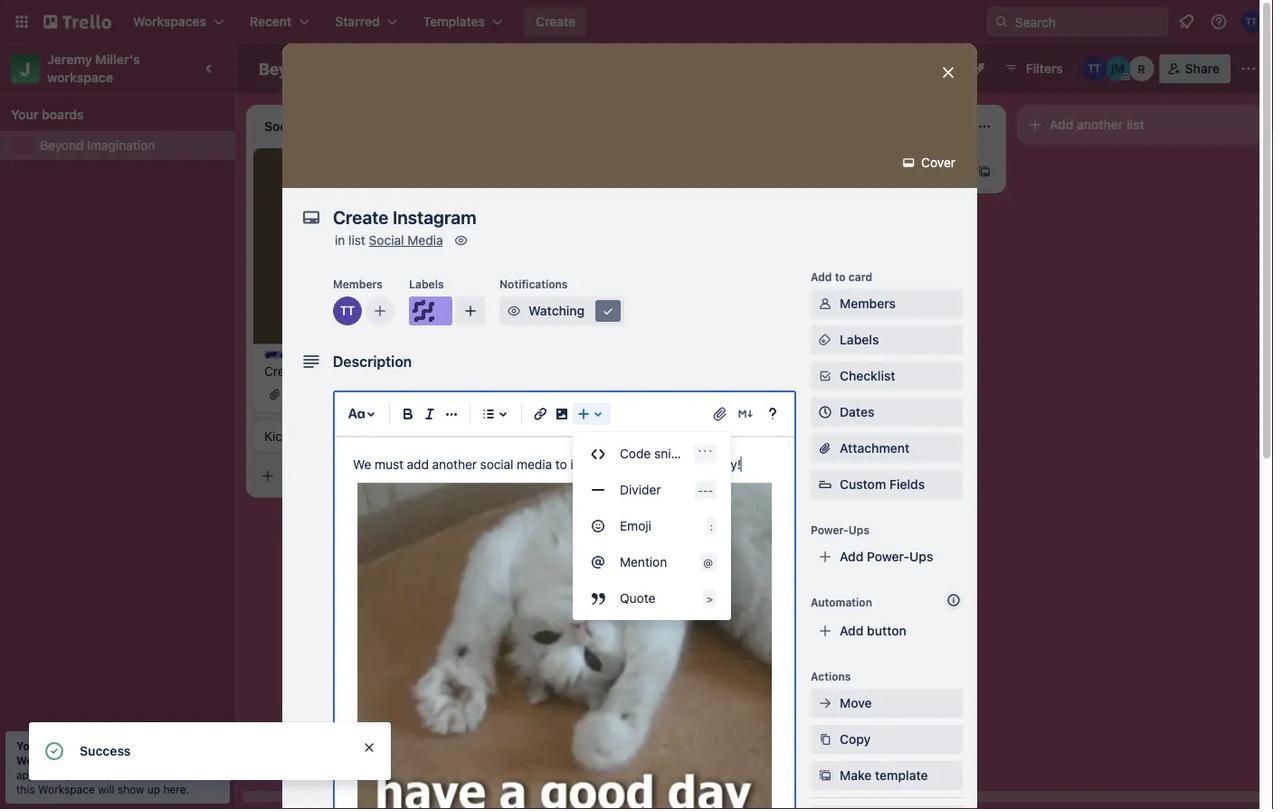 Task type: describe. For each thing, give the bounding box(es) containing it.
quote image
[[587, 588, 609, 610]]

open information menu image
[[1210, 13, 1228, 31]]

actions
[[811, 671, 851, 683]]

workspace
[[47, 70, 113, 85]]

description
[[333, 353, 412, 371]]

youth
[[645, 457, 678, 472]]

emoji
[[620, 519, 651, 534]]

will
[[98, 784, 114, 796]]

button
[[867, 624, 907, 639]]

more formatting image
[[441, 404, 462, 425]]

attachment button
[[811, 434, 963, 463]]

dates
[[840, 405, 874, 420]]

emoji image
[[587, 516, 609, 538]]

instagram
[[307, 364, 365, 379]]

snippet
[[654, 447, 698, 461]]

cover link
[[894, 148, 966, 177]]

add for add a card
[[282, 469, 306, 484]]

menu inside 'editor toolbar' toolbar
[[573, 436, 731, 617]]

back to home image
[[43, 7, 111, 36]]

power-ups
[[811, 524, 870, 537]]

share
[[1185, 61, 1220, 76]]

add members to card image
[[373, 302, 387, 320]]

thinking link
[[521, 166, 731, 185]]

Main content area, start typing to enter text. text field
[[353, 454, 776, 810]]

add a card button
[[253, 462, 456, 491]]

our
[[622, 457, 642, 472]]

custom
[[840, 477, 886, 492]]

search image
[[994, 14, 1009, 29]]

code
[[620, 447, 651, 461]]

show
[[118, 784, 144, 796]]

another inside button
[[1077, 117, 1123, 132]]

sm image for the labels link on the right top
[[816, 331, 834, 349]]

code snippet ```
[[620, 447, 713, 461]]

workspace.
[[16, 755, 81, 767]]

add to card
[[811, 271, 872, 283]]

power ups image
[[941, 62, 955, 76]]

attachment
[[840, 441, 910, 456]]

j
[[20, 58, 30, 79]]

r
[[1138, 62, 1145, 75]]

social
[[480, 457, 514, 472]]

fields
[[889, 477, 925, 492]]

mention
[[620, 555, 667, 570]]

sm image for move link at the bottom right
[[816, 695, 834, 713]]

in list social media
[[335, 233, 443, 248]]

another inside main content area, start typing to enter text. text box
[[432, 457, 477, 472]]

```
[[697, 448, 713, 461]]

@
[[703, 557, 713, 569]]

we
[[353, 457, 371, 472]]

if a workspace admin approves your request, other boards in this workspace will show up here.
[[16, 755, 215, 796]]

admin
[[162, 755, 194, 767]]

color: purple, title: none image
[[264, 351, 300, 359]]

add power-ups link
[[811, 543, 963, 572]]

make template
[[840, 769, 928, 784]]

members inside "link"
[[840, 296, 896, 311]]

---
[[698, 484, 713, 497]]

1 vertical spatial power-
[[867, 550, 909, 565]]

jeremy
[[47, 52, 92, 67]]

0 horizontal spatial ups
[[849, 524, 870, 537]]

0 vertical spatial workspace
[[103, 755, 159, 767]]

1 horizontal spatial labels
[[840, 333, 879, 347]]

share button
[[1160, 54, 1231, 83]]

jeremy miller's workspace
[[47, 52, 143, 85]]

0 vertical spatial to
[[835, 271, 846, 283]]

custom fields
[[840, 477, 925, 492]]

if
[[84, 755, 91, 767]]

checklist
[[840, 369, 895, 384]]

1 vertical spatial imagination
[[87, 138, 155, 153]]

0 notifications image
[[1175, 11, 1197, 33]]

create instagram link
[[264, 362, 474, 380]]

add button button
[[811, 617, 963, 646]]

your
[[66, 769, 89, 782]]

you
[[16, 740, 36, 753]]

request,
[[92, 769, 134, 782]]

move link
[[811, 690, 963, 718]]

beyond inside text box
[[259, 59, 317, 78]]

list inside button
[[1127, 117, 1144, 132]]

Board name text field
[[250, 54, 422, 83]]

members link
[[811, 290, 963, 319]]

r button
[[1129, 56, 1154, 81]]

1 - from the left
[[698, 484, 703, 497]]

add power-ups
[[840, 550, 933, 565]]

watching
[[528, 304, 585, 319]]

1 horizontal spatial terry turtle (terryturtle) image
[[456, 384, 478, 406]]

0 horizontal spatial list
[[348, 233, 365, 248]]

0 vertical spatial in
[[335, 233, 345, 248]]

copy link
[[811, 726, 963, 755]]

a for add
[[310, 469, 317, 484]]

to inside you requested to join this workspace.
[[98, 740, 109, 753]]

create from template… image
[[977, 165, 992, 179]]

other
[[137, 769, 164, 782]]

we must add another social media to increase our youth credibility!
[[353, 457, 741, 472]]

add for add another list
[[1050, 117, 1074, 132]]

card for add a card
[[320, 469, 347, 484]]

card for add to card
[[849, 271, 872, 283]]

your boards with 1 items element
[[11, 104, 215, 126]]

here.
[[163, 784, 189, 796]]

create from template… image
[[463, 469, 478, 484]]

template
[[875, 769, 928, 784]]

your
[[11, 107, 38, 122]]

:
[[710, 520, 713, 533]]

move
[[840, 696, 872, 711]]

custom fields button
[[811, 476, 963, 494]]

make
[[840, 769, 872, 784]]

sm image for watching
[[505, 302, 523, 320]]

miller's
[[95, 52, 140, 67]]



Task type: locate. For each thing, give the bounding box(es) containing it.
color: purple, title: none image
[[409, 297, 452, 326]]

bold ⌘b image
[[397, 404, 419, 425]]

card
[[849, 271, 872, 283], [320, 469, 347, 484]]

kickoff
[[264, 429, 305, 444]]

add for add power-ups
[[840, 550, 864, 565]]

0 horizontal spatial another
[[432, 457, 477, 472]]

create for create
[[536, 14, 576, 29]]

boards right your
[[42, 107, 84, 122]]

0 horizontal spatial boards
[[42, 107, 84, 122]]

1 horizontal spatial ups
[[909, 550, 933, 565]]

>
[[706, 593, 713, 605]]

filters button
[[999, 54, 1068, 83]]

sm image inside the watching button
[[599, 302, 617, 320]]

another right the add
[[432, 457, 477, 472]]

0 horizontal spatial a
[[94, 755, 100, 767]]

0 horizontal spatial terry turtle (terryturtle) image
[[333, 297, 362, 326]]

filters
[[1026, 61, 1063, 76]]

0 vertical spatial imagination
[[321, 59, 413, 78]]

add
[[407, 457, 429, 472]]

meeting
[[308, 429, 356, 444]]

1 vertical spatial workspace
[[38, 784, 95, 796]]

this right join
[[134, 740, 155, 753]]

open help dialog image
[[762, 404, 784, 425]]

1 horizontal spatial boards
[[167, 769, 203, 782]]

a inside button
[[310, 469, 317, 484]]

editor toolbar toolbar
[[342, 400, 787, 621]]

0 vertical spatial card
[[849, 271, 872, 283]]

up
[[147, 784, 160, 796]]

0 vertical spatial ups
[[849, 524, 870, 537]]

add button
[[840, 624, 907, 639]]

0 vertical spatial beyond
[[259, 59, 317, 78]]

beyond
[[259, 59, 317, 78], [40, 138, 84, 153]]

1 vertical spatial members
[[840, 296, 896, 311]]

mention image
[[587, 552, 609, 574]]

this
[[134, 740, 155, 753], [16, 784, 35, 796]]

this down approves
[[16, 784, 35, 796]]

0 vertical spatial another
[[1077, 117, 1123, 132]]

imagination inside text box
[[321, 59, 413, 78]]

boards
[[42, 107, 84, 122], [167, 769, 203, 782]]

requested
[[39, 740, 95, 753]]

sm image
[[900, 154, 918, 172], [452, 232, 470, 250], [816, 295, 834, 313], [599, 302, 617, 320], [816, 331, 834, 349], [816, 695, 834, 713], [816, 731, 834, 749], [816, 767, 834, 785]]

0 vertical spatial members
[[333, 278, 383, 290]]

add a card
[[282, 469, 347, 484]]

must
[[375, 457, 404, 472]]

beyond imagination
[[259, 59, 413, 78], [40, 138, 155, 153]]

in inside if a workspace admin approves your request, other boards in this workspace will show up here.
[[206, 769, 215, 782]]

add down filters
[[1050, 117, 1074, 132]]

0 horizontal spatial power-
[[811, 524, 849, 537]]

italic ⌘i image
[[419, 404, 441, 425]]

make template link
[[811, 762, 963, 791]]

2 vertical spatial to
[[98, 740, 109, 753]]

labels link
[[811, 326, 963, 355]]

0 horizontal spatial beyond imagination
[[40, 138, 155, 153]]

boards inside if a workspace admin approves your request, other boards in this workspace will show up here.
[[167, 769, 203, 782]]

boards down admin
[[167, 769, 203, 782]]

menu
[[573, 436, 731, 617]]

add down automation
[[840, 624, 864, 639]]

workspace down join
[[103, 755, 159, 767]]

sm image for copy link
[[816, 731, 834, 749]]

a down kickoff meeting
[[310, 469, 317, 484]]

notifications
[[499, 278, 568, 290]]

0 vertical spatial labels
[[409, 278, 444, 290]]

0 horizontal spatial members
[[333, 278, 383, 290]]

0 vertical spatial a
[[310, 469, 317, 484]]

labels up checklist
[[840, 333, 879, 347]]

text styles image
[[346, 404, 367, 425]]

1 vertical spatial card
[[320, 469, 347, 484]]

to up the members "link"
[[835, 271, 846, 283]]

0 vertical spatial beyond imagination
[[259, 59, 413, 78]]

0 horizontal spatial imagination
[[87, 138, 155, 153]]

1 vertical spatial beyond
[[40, 138, 84, 153]]

1 horizontal spatial members
[[840, 296, 896, 311]]

imagination
[[321, 59, 413, 78], [87, 138, 155, 153]]

add inside button
[[282, 469, 306, 484]]

increase
[[570, 457, 619, 472]]

a right if
[[94, 755, 100, 767]]

1 vertical spatial boards
[[167, 769, 203, 782]]

another down jeremy miller (jeremymiller198) icon
[[1077, 117, 1123, 132]]

add
[[1050, 117, 1074, 132], [811, 271, 832, 283], [282, 469, 306, 484], [840, 550, 864, 565], [840, 624, 864, 639]]

1 horizontal spatial a
[[310, 469, 317, 484]]

0 horizontal spatial to
[[98, 740, 109, 753]]

sm image inside make template "link"
[[816, 767, 834, 785]]

1 horizontal spatial to
[[555, 457, 567, 472]]

1 vertical spatial sm image
[[816, 367, 834, 385]]

add down kickoff
[[282, 469, 306, 484]]

a for if
[[94, 755, 100, 767]]

0 vertical spatial list
[[1127, 117, 1144, 132]]

beyond imagination inside beyond imagination link
[[40, 138, 155, 153]]

join
[[112, 740, 131, 753]]

1 horizontal spatial card
[[849, 271, 872, 283]]

members down add to card
[[840, 296, 896, 311]]

dates button
[[811, 398, 963, 427]]

-
[[698, 484, 703, 497], [703, 484, 708, 497], [708, 484, 713, 497]]

1 vertical spatial labels
[[840, 333, 879, 347]]

sm image inside the labels link
[[816, 331, 834, 349]]

0 horizontal spatial this
[[16, 784, 35, 796]]

1 vertical spatial ups
[[909, 550, 933, 565]]

in left social
[[335, 233, 345, 248]]

terry turtle (terryturtle) image
[[1082, 56, 1107, 81], [333, 297, 362, 326], [456, 384, 478, 406]]

create inside button
[[536, 14, 576, 29]]

sm image inside cover link
[[900, 154, 918, 172]]

2 horizontal spatial terry turtle (terryturtle) image
[[1082, 56, 1107, 81]]

to right media
[[555, 457, 567, 472]]

1 horizontal spatial another
[[1077, 117, 1123, 132]]

sm image for the members "link"
[[816, 295, 834, 313]]

card left we
[[320, 469, 347, 484]]

social
[[369, 233, 404, 248]]

list down r
[[1127, 117, 1144, 132]]

0 horizontal spatial sm image
[[505, 302, 523, 320]]

social media link
[[369, 233, 443, 248]]

add down power-ups
[[840, 550, 864, 565]]

view markdown image
[[737, 405, 755, 423]]

terry turtle (terryturtle) image right italic ⌘i image
[[456, 384, 478, 406]]

1 horizontal spatial create
[[536, 14, 576, 29]]

labels up color: purple, title: none image
[[409, 278, 444, 290]]

0 vertical spatial terry turtle (terryturtle) image
[[1082, 56, 1107, 81]]

sm image inside the members "link"
[[816, 295, 834, 313]]

0 vertical spatial this
[[134, 740, 155, 753]]

show menu image
[[1240, 60, 1258, 78]]

1 vertical spatial a
[[94, 755, 100, 767]]

3 - from the left
[[708, 484, 713, 497]]

jeremy miller (jeremymiller198) image
[[1105, 56, 1131, 81]]

automation
[[811, 596, 872, 609]]

sm image inside the watching button
[[505, 302, 523, 320]]

1 vertical spatial another
[[432, 457, 477, 472]]

your boards
[[11, 107, 84, 122]]

terry turtle (terryturtle) image
[[1241, 11, 1262, 33]]

media
[[407, 233, 443, 248]]

media
[[517, 457, 552, 472]]

0 horizontal spatial workspace
[[38, 784, 95, 796]]

sm image
[[505, 302, 523, 320], [816, 367, 834, 385]]

0 vertical spatial sm image
[[505, 302, 523, 320]]

sm image down notifications at the top of page
[[505, 302, 523, 320]]

0 vertical spatial create
[[536, 14, 576, 29]]

kickoff meeting link
[[264, 427, 474, 446]]

1
[[286, 389, 291, 401]]

sm image for cover link
[[900, 154, 918, 172]]

1 vertical spatial terry turtle (terryturtle) image
[[333, 297, 362, 326]]

lists image
[[478, 404, 499, 425]]

kickoff meeting
[[264, 429, 356, 444]]

card up the members "link"
[[849, 271, 872, 283]]

code snippet image
[[587, 443, 609, 465]]

you requested to join this workspace.
[[16, 740, 155, 767]]

2 horizontal spatial to
[[835, 271, 846, 283]]

automation image
[[966, 54, 992, 80]]

link image
[[529, 404, 551, 425]]

image image
[[551, 404, 573, 425]]

ups down "fields"
[[909, 550, 933, 565]]

checklist link
[[811, 362, 963, 391]]

dismiss flag image
[[362, 741, 376, 756]]

1 vertical spatial in
[[206, 769, 215, 782]]

0 vertical spatial power-
[[811, 524, 849, 537]]

2 - from the left
[[703, 484, 708, 497]]

1 vertical spatial beyond imagination
[[40, 138, 155, 153]]

card inside add a card button
[[320, 469, 347, 484]]

sm image inside checklist link
[[816, 367, 834, 385]]

terry turtle (terryturtle) image left r
[[1082, 56, 1107, 81]]

1 vertical spatial create
[[264, 364, 303, 379]]

list left social
[[348, 233, 365, 248]]

add up the members "link"
[[811, 271, 832, 283]]

sm image for checklist
[[816, 367, 834, 385]]

quote
[[620, 591, 656, 606]]

0 horizontal spatial beyond
[[40, 138, 84, 153]]

0 horizontal spatial labels
[[409, 278, 444, 290]]

watching button
[[499, 297, 624, 326]]

1 horizontal spatial workspace
[[103, 755, 159, 767]]

1 horizontal spatial beyond
[[259, 59, 317, 78]]

success
[[80, 744, 131, 759]]

0 horizontal spatial create
[[264, 364, 303, 379]]

sm image inside move link
[[816, 695, 834, 713]]

credibility!
[[681, 457, 741, 472]]

power- down custom
[[811, 524, 849, 537]]

this inside you requested to join this workspace.
[[134, 740, 155, 753]]

add for add button
[[840, 624, 864, 639]]

workspace
[[103, 755, 159, 767], [38, 784, 95, 796]]

add for add to card
[[811, 271, 832, 283]]

1 horizontal spatial this
[[134, 740, 155, 753]]

power-
[[811, 524, 849, 537], [867, 550, 909, 565]]

add another list
[[1050, 117, 1144, 132]]

Search field
[[1009, 8, 1167, 35]]

None text field
[[324, 201, 921, 233]]

approves
[[16, 769, 63, 782]]

beyond imagination inside beyond imagination text box
[[259, 59, 413, 78]]

beyond imagination link
[[40, 137, 224, 155]]

terry turtle (terryturtle) image left 'add members to card' image on the top left of page
[[333, 297, 362, 326]]

1 horizontal spatial power-
[[867, 550, 909, 565]]

sm image inside copy link
[[816, 731, 834, 749]]

add another list button
[[1017, 105, 1263, 145]]

power- down power-ups
[[867, 550, 909, 565]]

create button
[[525, 7, 587, 36]]

ups up add power-ups
[[849, 524, 870, 537]]

create for create instagram
[[264, 364, 303, 379]]

create instagram
[[264, 364, 365, 379]]

1 vertical spatial to
[[555, 457, 567, 472]]

copy
[[840, 733, 871, 747]]

0 horizontal spatial in
[[206, 769, 215, 782]]

a inside if a workspace admin approves your request, other boards in this workspace will show up here.
[[94, 755, 100, 767]]

1 horizontal spatial imagination
[[321, 59, 413, 78]]

workspace down your on the left
[[38, 784, 95, 796]]

divider image
[[587, 480, 609, 501]]

1 horizontal spatial in
[[335, 233, 345, 248]]

sm image left checklist
[[816, 367, 834, 385]]

thinking
[[521, 168, 571, 183]]

0 vertical spatial boards
[[42, 107, 84, 122]]

this inside if a workspace admin approves your request, other boards in this workspace will show up here.
[[16, 784, 35, 796]]

members up 'add members to card' image on the top left of page
[[333, 278, 383, 290]]

members
[[333, 278, 383, 290], [840, 296, 896, 311]]

1 horizontal spatial beyond imagination
[[259, 59, 413, 78]]

a
[[310, 469, 317, 484], [94, 755, 100, 767]]

divider
[[620, 483, 661, 498]]

another
[[1077, 117, 1123, 132], [432, 457, 477, 472]]

in right other
[[206, 769, 215, 782]]

primary element
[[0, 0, 1273, 43]]

to left join
[[98, 740, 109, 753]]

1 horizontal spatial list
[[1127, 117, 1144, 132]]

to inside text box
[[555, 457, 567, 472]]

attach and insert link image
[[711, 405, 729, 423]]

menu containing code snippet
[[573, 436, 731, 617]]

1 vertical spatial list
[[348, 233, 365, 248]]

0 horizontal spatial card
[[320, 469, 347, 484]]

ups
[[849, 524, 870, 537], [909, 550, 933, 565]]

rubyanndersson (rubyanndersson) image
[[1129, 56, 1154, 81]]

to
[[835, 271, 846, 283], [555, 457, 567, 472], [98, 740, 109, 753]]

list
[[1127, 117, 1144, 132], [348, 233, 365, 248]]

sm image for make template "link"
[[816, 767, 834, 785]]

1 vertical spatial this
[[16, 784, 35, 796]]

cover
[[918, 155, 956, 170]]

2 vertical spatial terry turtle (terryturtle) image
[[456, 384, 478, 406]]

1 horizontal spatial sm image
[[816, 367, 834, 385]]



Task type: vqa. For each thing, say whether or not it's contained in the screenshot.
card
yes



